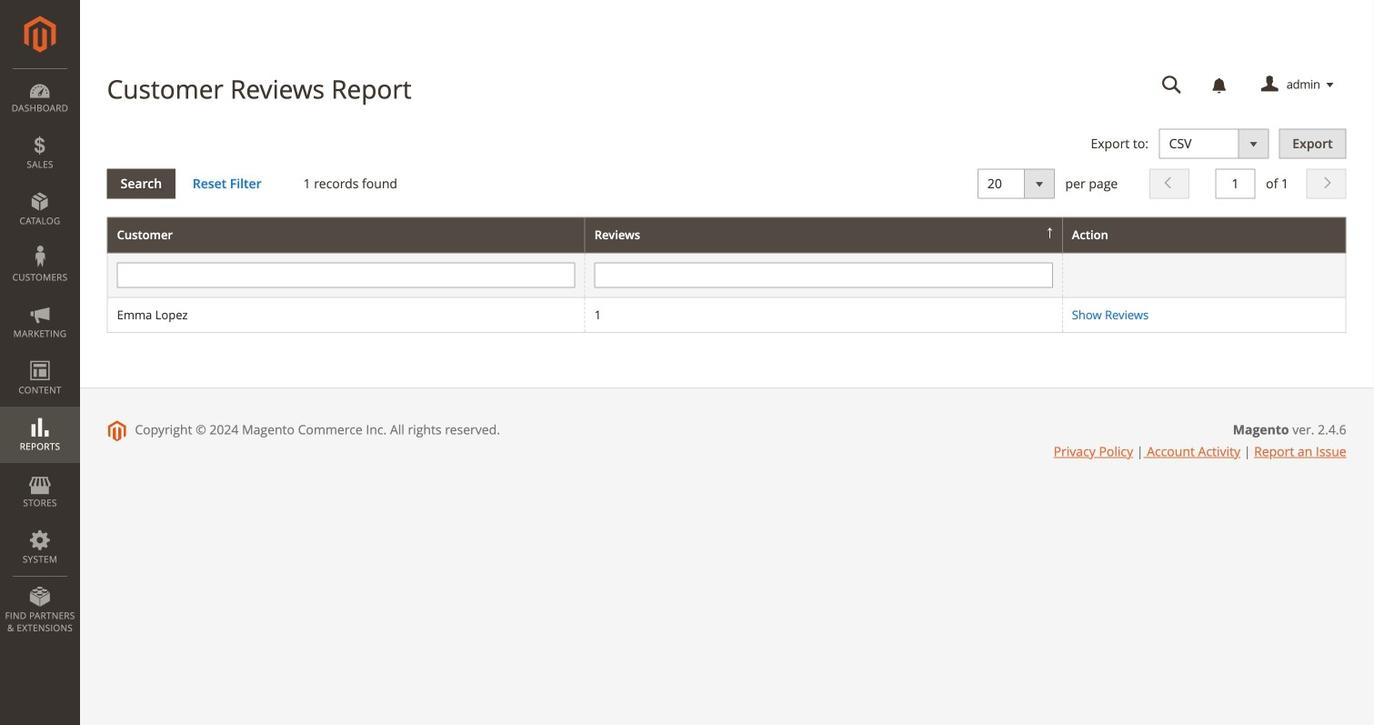 Task type: locate. For each thing, give the bounding box(es) containing it.
None text field
[[1150, 69, 1195, 101], [1216, 169, 1256, 199], [117, 262, 576, 288], [595, 262, 1053, 288], [1150, 69, 1195, 101], [1216, 169, 1256, 199], [117, 262, 576, 288], [595, 262, 1053, 288]]

menu bar
[[0, 68, 80, 643]]



Task type: describe. For each thing, give the bounding box(es) containing it.
magento admin panel image
[[24, 15, 56, 53]]



